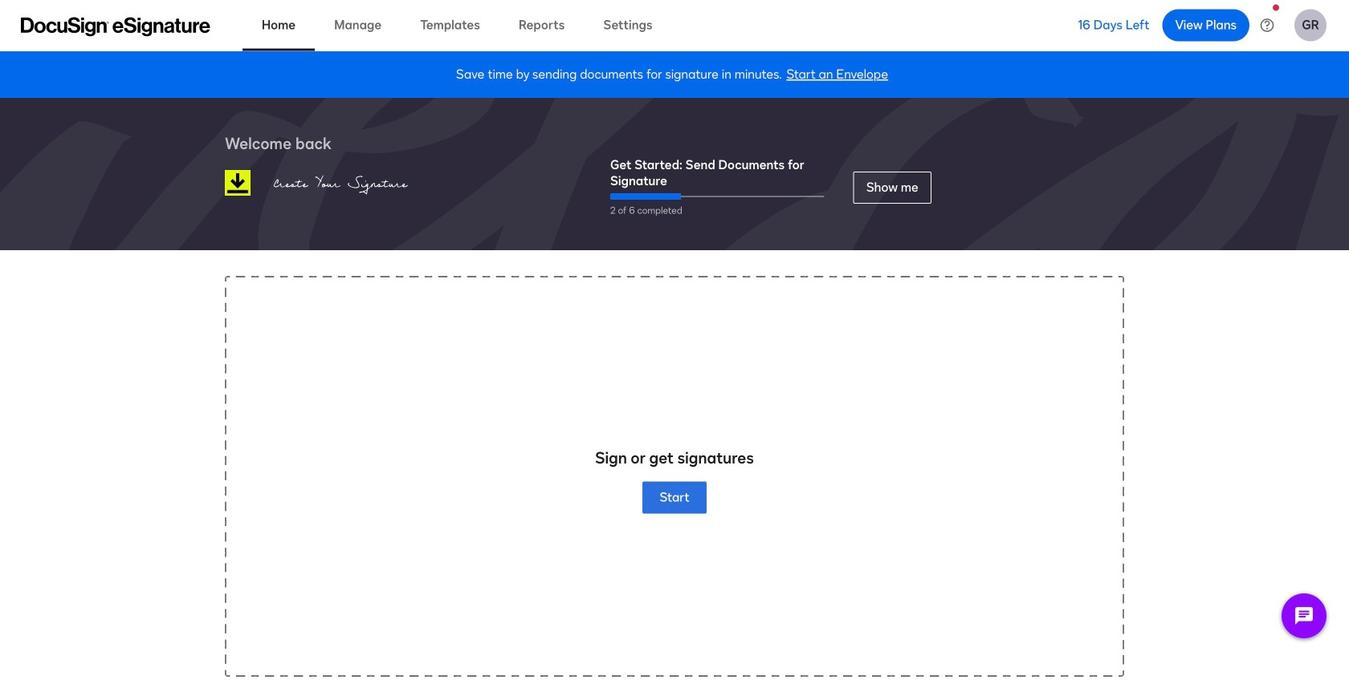 Task type: locate. For each thing, give the bounding box(es) containing it.
docusignlogo image
[[225, 170, 251, 196]]



Task type: describe. For each thing, give the bounding box(es) containing it.
docusign esignature image
[[21, 17, 210, 37]]



Task type: vqa. For each thing, say whether or not it's contained in the screenshot.
folder icon to the bottom
no



